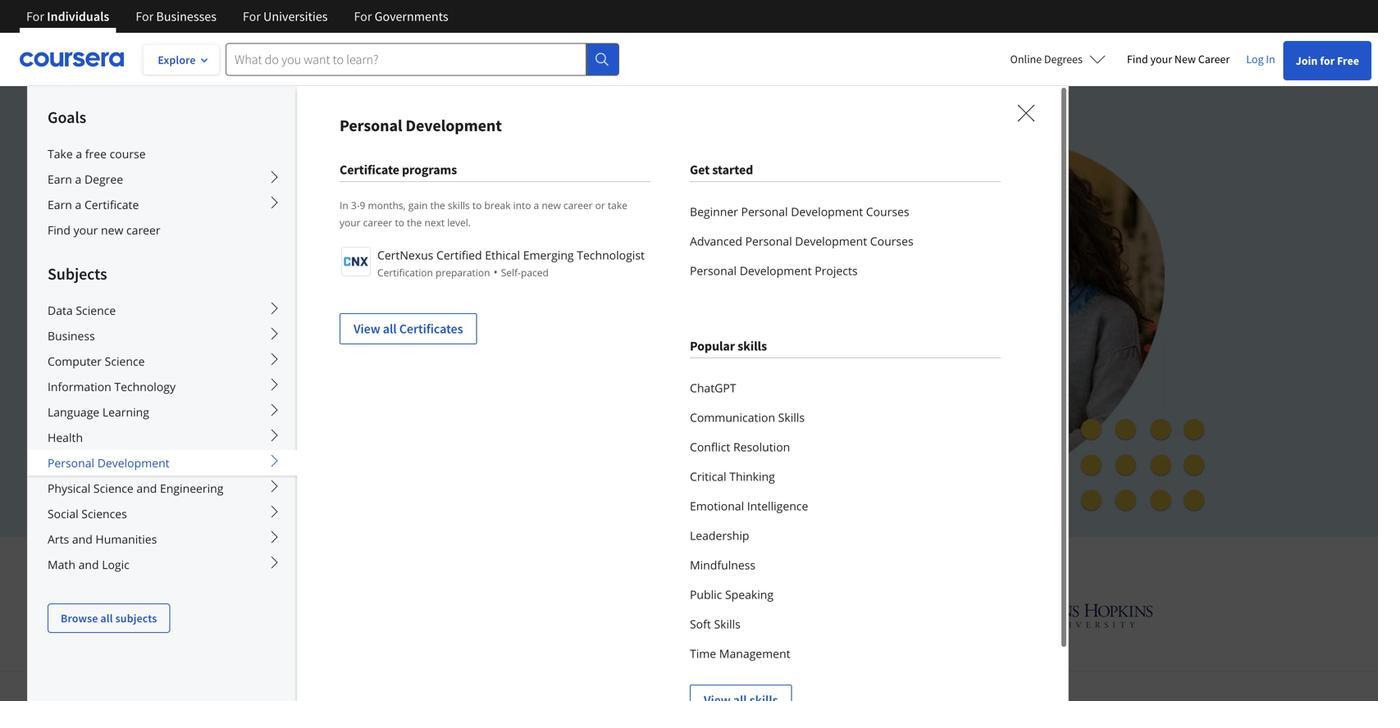 Task type: describe. For each thing, give the bounding box(es) containing it.
projects
[[815, 263, 858, 278]]

0 vertical spatial with
[[288, 444, 314, 460]]

online degrees
[[1010, 52, 1083, 66]]

get started
[[690, 162, 753, 178]]

data science
[[48, 303, 116, 318]]

banner navigation
[[13, 0, 462, 33]]

social sciences button
[[28, 501, 297, 527]]

in
[[700, 259, 715, 284]]

earn for earn a degree
[[48, 171, 72, 187]]

for for universities
[[243, 8, 261, 25]]

unlimited access to 7,000+ world-class courses, hands-on projects, and job-ready certificate programs—all included in your subscription
[[213, 230, 715, 313]]

0 vertical spatial the
[[430, 199, 445, 212]]

start 7-day free trial
[[240, 405, 359, 422]]

companies
[[740, 550, 841, 577]]

emotional
[[690, 498, 744, 514]]

public
[[690, 587, 722, 603]]

preparation
[[436, 266, 490, 279]]

in 3-9 months, gain the skills to break into a new career or take your career to the next level.
[[340, 199, 627, 229]]

certificate programs list
[[340, 245, 651, 345]]

access
[[300, 230, 355, 255]]

personal development projects
[[690, 263, 858, 278]]

in inside in 3-9 months, gain the skills to break into a new career or take your career to the next level.
[[340, 199, 348, 212]]

find your new career link
[[28, 217, 297, 243]]

mindfulness link
[[690, 550, 1001, 580]]

2 horizontal spatial career
[[563, 199, 593, 212]]

chatgpt
[[690, 380, 736, 396]]

communication
[[690, 410, 775, 425]]

self-
[[501, 266, 521, 279]]

view all certificates
[[354, 321, 463, 337]]

leading universities and companies with coursera plus
[[513, 550, 1017, 577]]

explore
[[158, 52, 196, 67]]

money-
[[357, 444, 400, 460]]

certificates
[[399, 321, 463, 337]]

communication skills
[[690, 410, 805, 425]]

explore menu element
[[28, 86, 297, 633]]

thinking
[[729, 469, 775, 484]]

log in link
[[1238, 49, 1284, 69]]

gain
[[408, 199, 428, 212]]

time
[[690, 646, 716, 662]]

math and logic
[[48, 557, 129, 573]]

1 horizontal spatial certificate
[[340, 162, 399, 178]]

computer science
[[48, 354, 145, 369]]

personal inside dropdown button
[[48, 455, 94, 471]]

1 vertical spatial day
[[334, 444, 354, 460]]

start
[[240, 405, 268, 422]]

communication skills link
[[690, 403, 1001, 432]]

1 horizontal spatial with
[[846, 550, 885, 577]]

all for view
[[383, 321, 397, 337]]

public speaking
[[690, 587, 774, 603]]

earn a degree button
[[28, 167, 297, 192]]

emotional intelligence link
[[690, 491, 1001, 521]]

certified
[[436, 247, 482, 263]]

computer science button
[[28, 349, 297, 374]]

online
[[1010, 52, 1042, 66]]

included
[[623, 259, 695, 284]]

popular
[[690, 338, 735, 354]]

level.
[[447, 216, 471, 229]]

a for free
[[76, 146, 82, 162]]

find for find your new career
[[1127, 52, 1148, 66]]

beginner personal development courses
[[690, 204, 909, 219]]

take a free course
[[48, 146, 146, 162]]

for universities
[[243, 8, 328, 25]]

emotional intelligence
[[690, 498, 808, 514]]

plus
[[979, 550, 1017, 577]]

engineering
[[160, 481, 223, 496]]

courses for advanced personal development courses
[[870, 233, 914, 249]]

take
[[48, 146, 73, 162]]

trial
[[333, 405, 359, 422]]

or $399 /year with 14-day money-back guarantee
[[213, 444, 490, 460]]

governments
[[375, 8, 448, 25]]

for for individuals
[[26, 8, 44, 25]]

1 vertical spatial to
[[395, 216, 404, 229]]

soft skills link
[[690, 609, 1001, 639]]

new
[[1175, 52, 1196, 66]]

world-
[[442, 230, 496, 255]]

career inside explore menu element
[[126, 222, 160, 238]]

personal up certificate programs
[[340, 115, 402, 136]]

group containing goals
[[27, 85, 1069, 701]]

data
[[48, 303, 73, 318]]

0 vertical spatial free
[[1337, 53, 1359, 68]]

science for data
[[76, 303, 116, 318]]

join
[[1296, 53, 1318, 68]]

1 vertical spatial the
[[407, 216, 422, 229]]

skills for communication skills
[[778, 410, 805, 425]]

get started list
[[690, 197, 1001, 285]]

break
[[484, 199, 511, 212]]

personal development inside dropdown button
[[48, 455, 169, 471]]

on
[[673, 230, 695, 255]]

new inside find your new career link
[[101, 222, 123, 238]]

beginner personal development courses link
[[690, 197, 1001, 226]]

free
[[85, 146, 107, 162]]

health button
[[28, 425, 297, 450]]

leadership link
[[690, 521, 1001, 550]]

intelligence
[[747, 498, 808, 514]]

3-
[[351, 199, 360, 212]]

coursera
[[890, 550, 974, 577]]

9
[[360, 199, 365, 212]]

earn for earn a certificate
[[48, 197, 72, 212]]

social
[[48, 506, 78, 522]]

for for businesses
[[136, 8, 154, 25]]

certificate
[[412, 259, 494, 284]]

chatgpt link
[[690, 373, 1001, 403]]

personal up personal development projects
[[745, 233, 792, 249]]

free inside button
[[306, 405, 331, 422]]

get
[[690, 162, 710, 178]]

speaking
[[725, 587, 774, 603]]

critical
[[690, 469, 726, 484]]

technologist
[[577, 247, 645, 263]]

and inside popup button
[[72, 532, 93, 547]]

personal up advanced personal development courses
[[741, 204, 788, 219]]

science for computer
[[105, 354, 145, 369]]

14-
[[317, 444, 334, 460]]

your inside explore menu element
[[73, 222, 98, 238]]

partnername logo image
[[341, 247, 371, 276]]

ready
[[359, 259, 407, 284]]

earn a certificate button
[[28, 192, 297, 217]]

•
[[493, 264, 498, 280]]

months,
[[368, 199, 406, 212]]



Task type: vqa. For each thing, say whether or not it's contained in the screenshot.
top the Certificate
yes



Task type: locate. For each thing, give the bounding box(es) containing it.
all right 'browse' on the left
[[100, 611, 113, 626]]

and left logic
[[78, 557, 99, 573]]

0 horizontal spatial the
[[407, 216, 422, 229]]

1 horizontal spatial skills
[[738, 338, 767, 354]]

find inside find your new career link
[[1127, 52, 1148, 66]]

with up public speaking link
[[846, 550, 885, 577]]

a for certificate
[[75, 197, 81, 212]]

0 horizontal spatial skills
[[714, 616, 741, 632]]

to left break
[[472, 199, 482, 212]]

career down "earn a certificate" popup button
[[126, 222, 160, 238]]

class
[[496, 230, 536, 255]]

1 horizontal spatial in
[[1266, 52, 1275, 66]]

information technology button
[[28, 374, 297, 399]]

1 vertical spatial earn
[[48, 197, 72, 212]]

2 vertical spatial science
[[93, 481, 134, 496]]

time management link
[[690, 639, 1001, 669]]

your left new at the top of the page
[[1150, 52, 1172, 66]]

businesses
[[156, 8, 216, 25]]

1 vertical spatial science
[[105, 354, 145, 369]]

1 earn from the top
[[48, 171, 72, 187]]

personal down advanced
[[690, 263, 737, 278]]

soft skills
[[690, 616, 741, 632]]

unlimited
[[213, 230, 296, 255]]

into
[[513, 199, 531, 212]]

new inside in 3-9 months, gain the skills to break into a new career or take your career to the next level.
[[542, 199, 561, 212]]

science inside dropdown button
[[93, 481, 134, 496]]

log in
[[1246, 52, 1275, 66]]

personal development projects link
[[690, 256, 1001, 285]]

projects,
[[213, 259, 285, 284]]

skills up level.
[[448, 199, 470, 212]]

7,000+
[[381, 230, 437, 255]]

hands-
[[615, 230, 673, 255]]

beginner
[[690, 204, 738, 219]]

individuals
[[47, 8, 109, 25]]

your down 3-
[[340, 216, 361, 229]]

0 horizontal spatial new
[[101, 222, 123, 238]]

guarantee
[[431, 444, 490, 460]]

the up next
[[430, 199, 445, 212]]

find left new at the top of the page
[[1127, 52, 1148, 66]]

1 horizontal spatial to
[[395, 216, 404, 229]]

the
[[430, 199, 445, 212], [407, 216, 422, 229]]

take a free course link
[[28, 141, 297, 167]]

or
[[595, 199, 605, 212], [213, 444, 226, 460]]

0 vertical spatial all
[[383, 321, 397, 337]]

a inside "earn a certificate" popup button
[[75, 197, 81, 212]]

for governments
[[354, 8, 448, 25]]

0 vertical spatial personal development
[[340, 115, 502, 136]]

and inside dropdown button
[[78, 557, 99, 573]]

earn down earn a degree
[[48, 197, 72, 212]]

business
[[48, 328, 95, 344]]

and down personal development dropdown button
[[137, 481, 157, 496]]

critical thinking link
[[690, 462, 1001, 491]]

2 vertical spatial to
[[359, 230, 377, 255]]

soft
[[690, 616, 711, 632]]

back
[[400, 444, 428, 460]]

0 horizontal spatial day
[[282, 405, 303, 422]]

earn a certificate
[[48, 197, 139, 212]]

2 for from the left
[[136, 8, 154, 25]]

1 for from the left
[[26, 8, 44, 25]]

for left individuals
[[26, 8, 44, 25]]

and inside dropdown button
[[137, 481, 157, 496]]

2 horizontal spatial to
[[472, 199, 482, 212]]

1 vertical spatial in
[[340, 199, 348, 212]]

new down earn a certificate
[[101, 222, 123, 238]]

0 vertical spatial to
[[472, 199, 482, 212]]

0 vertical spatial science
[[76, 303, 116, 318]]

0 horizontal spatial to
[[359, 230, 377, 255]]

0 vertical spatial earn
[[48, 171, 72, 187]]

1 horizontal spatial day
[[334, 444, 354, 460]]

0 vertical spatial skills
[[778, 410, 805, 425]]

free left the 'trial'
[[306, 405, 331, 422]]

science up sciences
[[93, 481, 134, 496]]

find your new career
[[1127, 52, 1230, 66]]

a right into
[[534, 199, 539, 212]]

find your new career
[[48, 222, 160, 238]]

conflict
[[690, 439, 730, 455]]

time management
[[690, 646, 790, 662]]

development up programs
[[406, 115, 502, 136]]

1 vertical spatial all
[[100, 611, 113, 626]]

earn down 'take'
[[48, 171, 72, 187]]

management
[[719, 646, 790, 662]]

list item
[[690, 669, 1001, 701]]

0 vertical spatial or
[[595, 199, 605, 212]]

personal inside "link"
[[690, 263, 737, 278]]

your down 'projects,'
[[213, 288, 252, 313]]

view
[[354, 321, 380, 337]]

2 earn from the top
[[48, 197, 72, 212]]

1 vertical spatial skills
[[714, 616, 741, 632]]

courses up personal development projects "link"
[[870, 233, 914, 249]]

skills for soft skills
[[714, 616, 741, 632]]

find down earn a certificate
[[48, 222, 71, 238]]

day inside button
[[282, 405, 303, 422]]

for for governments
[[354, 8, 372, 25]]

development inside dropdown button
[[97, 455, 169, 471]]

development up 'physical science and engineering'
[[97, 455, 169, 471]]

to inside the "unlimited access to 7,000+ world-class courses, hands-on projects, and job-ready certificate programs—all included in your subscription"
[[359, 230, 377, 255]]

online degrees button
[[997, 41, 1119, 77]]

1 horizontal spatial personal development
[[340, 115, 502, 136]]

1 horizontal spatial the
[[430, 199, 445, 212]]

certificate inside popup button
[[84, 197, 139, 212]]

0 horizontal spatial personal development
[[48, 455, 169, 471]]

0 horizontal spatial find
[[48, 222, 71, 238]]

earn a degree
[[48, 171, 123, 187]]

day
[[282, 405, 303, 422], [334, 444, 354, 460]]

popular skills list
[[690, 373, 1001, 701]]

johns hopkins university image
[[997, 600, 1153, 631]]

personal development button
[[28, 450, 297, 476]]

and down leadership
[[700, 550, 735, 577]]

to
[[472, 199, 482, 212], [395, 216, 404, 229], [359, 230, 377, 255]]

degrees
[[1044, 52, 1083, 66]]

certificate up the find your new career
[[84, 197, 139, 212]]

and right arts
[[72, 532, 93, 547]]

critical thinking
[[690, 469, 775, 484]]

explore button
[[144, 45, 219, 75]]

What do you want to learn? text field
[[226, 43, 587, 76]]

or inside in 3-9 months, gain the skills to break into a new career or take your career to the next level.
[[595, 199, 605, 212]]

development up advanced personal development courses link
[[791, 204, 863, 219]]

with left 14-
[[288, 444, 314, 460]]

certificate up 9
[[340, 162, 399, 178]]

development up projects
[[795, 233, 867, 249]]

a inside take a free course link
[[76, 146, 82, 162]]

science up information technology
[[105, 354, 145, 369]]

/year
[[255, 444, 285, 460]]

1 vertical spatial courses
[[870, 233, 914, 249]]

None search field
[[226, 43, 619, 76]]

next
[[425, 216, 445, 229]]

your inside the "unlimited access to 7,000+ world-class courses, hands-on projects, and job-ready certificate programs—all included in your subscription"
[[213, 288, 252, 313]]

for businesses
[[136, 8, 216, 25]]

arts and humanities button
[[28, 527, 297, 552]]

0 vertical spatial new
[[542, 199, 561, 212]]

a left degree
[[75, 171, 81, 187]]

0 horizontal spatial with
[[288, 444, 314, 460]]

personal up physical
[[48, 455, 94, 471]]

coursera plus image
[[213, 154, 463, 179]]

0 horizontal spatial certificate
[[84, 197, 139, 212]]

job-
[[327, 259, 359, 284]]

popular skills
[[690, 338, 767, 354]]

university of michigan image
[[676, 593, 719, 638]]

earn inside dropdown button
[[48, 171, 72, 187]]

your inside in 3-9 months, gain the skills to break into a new career or take your career to the next level.
[[340, 216, 361, 229]]

0 horizontal spatial all
[[100, 611, 113, 626]]

with
[[288, 444, 314, 460], [846, 550, 885, 577]]

paced
[[521, 266, 549, 279]]

1 horizontal spatial skills
[[778, 410, 805, 425]]

career
[[563, 199, 593, 212], [363, 216, 392, 229], [126, 222, 160, 238]]

business button
[[28, 323, 297, 349]]

development down advanced personal development courses
[[740, 263, 812, 278]]

new right into
[[542, 199, 561, 212]]

1 horizontal spatial or
[[595, 199, 605, 212]]

and
[[290, 259, 322, 284], [137, 481, 157, 496], [72, 532, 93, 547], [700, 550, 735, 577], [78, 557, 99, 573]]

1 vertical spatial find
[[48, 222, 71, 238]]

personal development up programs
[[340, 115, 502, 136]]

a down earn a degree
[[75, 197, 81, 212]]

in right log
[[1266, 52, 1275, 66]]

all inside button
[[100, 611, 113, 626]]

a left free
[[76, 146, 82, 162]]

1 horizontal spatial all
[[383, 321, 397, 337]]

group
[[27, 85, 1069, 701]]

skills
[[448, 199, 470, 212], [738, 338, 767, 354]]

find inside find your new career link
[[48, 222, 71, 238]]

skills inside in 3-9 months, gain the skills to break into a new career or take your career to the next level.
[[448, 199, 470, 212]]

and inside the "unlimited access to 7,000+ world-class courses, hands-on projects, and job-ready certificate programs—all included in your subscription"
[[290, 259, 322, 284]]

free right for
[[1337, 53, 1359, 68]]

0 horizontal spatial free
[[306, 405, 331, 422]]

0 horizontal spatial skills
[[448, 199, 470, 212]]

1 vertical spatial with
[[846, 550, 885, 577]]

0 vertical spatial in
[[1266, 52, 1275, 66]]

the down gain
[[407, 216, 422, 229]]

4 for from the left
[[354, 8, 372, 25]]

to up ready
[[359, 230, 377, 255]]

day left money-
[[334, 444, 354, 460]]

skills up resolution
[[778, 410, 805, 425]]

in left 3-
[[340, 199, 348, 212]]

health
[[48, 430, 83, 445]]

arts
[[48, 532, 69, 547]]

physical
[[48, 481, 90, 496]]

a inside in 3-9 months, gain the skills to break into a new career or take your career to the next level.
[[534, 199, 539, 212]]

start 7-day free trial button
[[213, 394, 386, 433]]

physical science and engineering button
[[28, 476, 297, 501]]

or left $399
[[213, 444, 226, 460]]

1 horizontal spatial career
[[363, 216, 392, 229]]

1 vertical spatial personal development
[[48, 455, 169, 471]]

career up "courses,"
[[563, 199, 593, 212]]

programs
[[402, 162, 457, 178]]

advanced
[[690, 233, 742, 249]]

certnexus certified ethical emerging technologist certification preparation • self-paced
[[377, 247, 645, 280]]

career
[[1198, 52, 1230, 66]]

all inside the certificate programs list
[[383, 321, 397, 337]]

courses up advanced personal development courses link
[[866, 204, 909, 219]]

0 vertical spatial day
[[282, 405, 303, 422]]

science for physical
[[93, 481, 134, 496]]

ethical
[[485, 247, 520, 263]]

certificate
[[340, 162, 399, 178], [84, 197, 139, 212]]

1 horizontal spatial find
[[1127, 52, 1148, 66]]

all right view
[[383, 321, 397, 337]]

1 vertical spatial skills
[[738, 338, 767, 354]]

courses,
[[541, 230, 611, 255]]

language learning
[[48, 404, 149, 420]]

1 vertical spatial free
[[306, 405, 331, 422]]

data science button
[[28, 298, 297, 323]]

earn inside popup button
[[48, 197, 72, 212]]

find your new career link
[[1119, 49, 1238, 70]]

a for degree
[[75, 171, 81, 187]]

1 horizontal spatial new
[[542, 199, 561, 212]]

for left governments
[[354, 8, 372, 25]]

browse all subjects button
[[48, 604, 170, 633]]

for left universities
[[243, 8, 261, 25]]

0 horizontal spatial or
[[213, 444, 226, 460]]

for individuals
[[26, 8, 109, 25]]

skills right popular
[[738, 338, 767, 354]]

university of illinois at urbana-champaign image
[[225, 603, 353, 629]]

skills right 'soft'
[[714, 616, 741, 632]]

courses for beginner personal development courses
[[866, 204, 909, 219]]

for
[[1320, 53, 1335, 68]]

$399
[[229, 444, 255, 460]]

your down earn a certificate
[[73, 222, 98, 238]]

language learning button
[[28, 399, 297, 425]]

coursera image
[[20, 46, 124, 72]]

universities
[[263, 8, 328, 25]]

browse all subjects
[[61, 611, 157, 626]]

for left businesses
[[136, 8, 154, 25]]

to down months,
[[395, 216, 404, 229]]

find for find your new career
[[48, 222, 71, 238]]

day right start on the left bottom of the page
[[282, 405, 303, 422]]

and up subscription
[[290, 259, 322, 284]]

a inside earn a degree dropdown button
[[75, 171, 81, 187]]

1 vertical spatial or
[[213, 444, 226, 460]]

your
[[1150, 52, 1172, 66], [340, 216, 361, 229], [73, 222, 98, 238], [213, 288, 252, 313]]

0 vertical spatial skills
[[448, 199, 470, 212]]

science up business
[[76, 303, 116, 318]]

career down months,
[[363, 216, 392, 229]]

0 vertical spatial certificate
[[340, 162, 399, 178]]

1 vertical spatial certificate
[[84, 197, 139, 212]]

math
[[48, 557, 75, 573]]

0 vertical spatial courses
[[866, 204, 909, 219]]

3 for from the left
[[243, 8, 261, 25]]

certnexus
[[377, 247, 433, 263]]

1 horizontal spatial free
[[1337, 53, 1359, 68]]

development inside "link"
[[740, 263, 812, 278]]

0 vertical spatial find
[[1127, 52, 1148, 66]]

all for browse
[[100, 611, 113, 626]]

new
[[542, 199, 561, 212], [101, 222, 123, 238]]

certification
[[377, 266, 433, 279]]

personal development up 'physical science and engineering'
[[48, 455, 169, 471]]

0 horizontal spatial career
[[126, 222, 160, 238]]

1 vertical spatial new
[[101, 222, 123, 238]]

0 horizontal spatial in
[[340, 199, 348, 212]]

or left take
[[595, 199, 605, 212]]

subjects
[[48, 264, 107, 284]]



